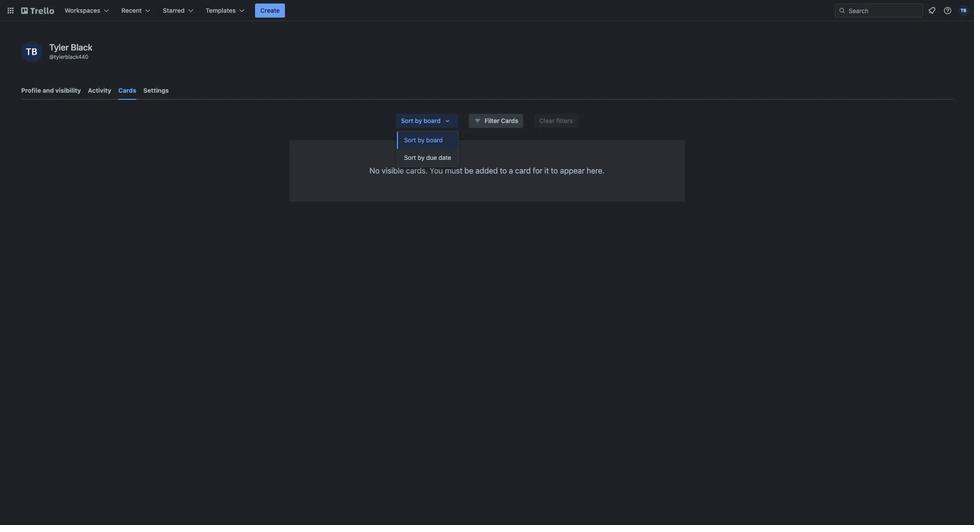 Task type: describe. For each thing, give the bounding box(es) containing it.
activity link
[[88, 83, 111, 99]]

profile and visibility link
[[21, 83, 81, 99]]

settings link
[[143, 83, 169, 99]]

visible
[[382, 166, 404, 176]]

black
[[71, 42, 92, 52]]

appear
[[560, 166, 585, 176]]

filter cards
[[485, 117, 518, 124]]

visibility
[[55, 87, 81, 94]]

sort by due date button
[[397, 149, 458, 167]]

must
[[445, 166, 463, 176]]

sort by board button
[[396, 114, 458, 128]]

profile and visibility
[[21, 87, 81, 94]]

starred
[[163, 7, 185, 14]]

settings
[[143, 87, 169, 94]]

clear filters button
[[534, 114, 579, 128]]

sort for sort by due date button
[[404, 154, 416, 161]]

cards link
[[118, 83, 136, 100]]

recent button
[[116, 4, 156, 18]]

added
[[476, 166, 498, 176]]

recent
[[121, 7, 142, 14]]

be
[[465, 166, 474, 176]]

by for sort by board popup button
[[415, 117, 422, 124]]

by for sort by board button
[[418, 136, 425, 144]]

tylerblack440
[[54, 54, 88, 60]]

date
[[439, 154, 451, 161]]

card
[[515, 166, 531, 176]]

starred button
[[158, 4, 199, 18]]

here.
[[587, 166, 605, 176]]

clear filters
[[540, 117, 573, 124]]

Search field
[[846, 4, 923, 17]]

sort by board button
[[397, 132, 458, 149]]

for
[[533, 166, 543, 176]]

tyler
[[49, 42, 69, 52]]

sort by due date
[[404, 154, 451, 161]]



Task type: locate. For each thing, give the bounding box(es) containing it.
tyler black @ tylerblack440
[[49, 42, 92, 60]]

board for sort by board popup button
[[424, 117, 441, 124]]

by left due
[[418, 154, 425, 161]]

1 vertical spatial board
[[426, 136, 443, 144]]

search image
[[839, 7, 846, 14]]

cards right filter
[[501, 117, 518, 124]]

filter cards button
[[469, 114, 524, 128]]

activity
[[88, 87, 111, 94]]

to left a
[[500, 166, 507, 176]]

1 horizontal spatial cards
[[501, 117, 518, 124]]

by up sort by board button
[[415, 117, 422, 124]]

a
[[509, 166, 513, 176]]

no
[[370, 166, 380, 176]]

@
[[49, 54, 54, 60]]

by inside sort by board popup button
[[415, 117, 422, 124]]

by for sort by due date button
[[418, 154, 425, 161]]

cards inside button
[[501, 117, 518, 124]]

profile
[[21, 87, 41, 94]]

board inside popup button
[[424, 117, 441, 124]]

board up due
[[426, 136, 443, 144]]

2 vertical spatial by
[[418, 154, 425, 161]]

sort up sort by due date
[[404, 136, 416, 144]]

1 vertical spatial by
[[418, 136, 425, 144]]

workspaces
[[65, 7, 100, 14]]

board for sort by board button
[[426, 136, 443, 144]]

sort by board up sort by due date
[[404, 136, 443, 144]]

0 vertical spatial board
[[424, 117, 441, 124]]

0 vertical spatial cards
[[118, 87, 136, 94]]

0 vertical spatial sort by board
[[401, 117, 441, 124]]

workspaces button
[[59, 4, 114, 18]]

board
[[424, 117, 441, 124], [426, 136, 443, 144]]

1 to from the left
[[500, 166, 507, 176]]

sort by board
[[401, 117, 441, 124], [404, 136, 443, 144]]

2 vertical spatial sort
[[404, 154, 416, 161]]

board inside button
[[426, 136, 443, 144]]

sort by board inside popup button
[[401, 117, 441, 124]]

sort for sort by board popup button
[[401, 117, 414, 124]]

clear
[[540, 117, 555, 124]]

1 horizontal spatial to
[[551, 166, 558, 176]]

0 horizontal spatial to
[[500, 166, 507, 176]]

by inside sort by board button
[[418, 136, 425, 144]]

to
[[500, 166, 507, 176], [551, 166, 558, 176]]

sort up sort by board button
[[401, 117, 414, 124]]

it
[[545, 166, 549, 176]]

sort inside button
[[404, 154, 416, 161]]

sort by board inside button
[[404, 136, 443, 144]]

and
[[43, 87, 54, 94]]

0 horizontal spatial cards
[[118, 87, 136, 94]]

2 to from the left
[[551, 166, 558, 176]]

sort up cards.
[[404, 154, 416, 161]]

templates
[[206, 7, 236, 14]]

primary element
[[0, 0, 974, 21]]

sort inside button
[[404, 136, 416, 144]]

cards
[[118, 87, 136, 94], [501, 117, 518, 124]]

0 notifications image
[[927, 5, 937, 16]]

back to home image
[[21, 4, 54, 18]]

open information menu image
[[944, 6, 952, 15]]

cards right activity
[[118, 87, 136, 94]]

sort by board for sort by board button
[[404, 136, 443, 144]]

sort
[[401, 117, 414, 124], [404, 136, 416, 144], [404, 154, 416, 161]]

by up sort by due date
[[418, 136, 425, 144]]

filters
[[556, 117, 573, 124]]

sort for sort by board button
[[404, 136, 416, 144]]

0 vertical spatial sort
[[401, 117, 414, 124]]

tyler black (tylerblack440) image
[[959, 5, 969, 16]]

tyler black (tylerblack440) image
[[21, 41, 42, 62]]

cards.
[[406, 166, 428, 176]]

sort inside popup button
[[401, 117, 414, 124]]

1 vertical spatial sort by board
[[404, 136, 443, 144]]

0 vertical spatial by
[[415, 117, 422, 124]]

filter
[[485, 117, 500, 124]]

you
[[430, 166, 443, 176]]

1 vertical spatial sort
[[404, 136, 416, 144]]

due
[[426, 154, 437, 161]]

no visible cards. you must be added to a card for it to appear here.
[[370, 166, 605, 176]]

create button
[[255, 4, 285, 18]]

by
[[415, 117, 422, 124], [418, 136, 425, 144], [418, 154, 425, 161]]

create
[[260, 7, 280, 14]]

board up sort by board button
[[424, 117, 441, 124]]

menu
[[397, 132, 458, 167]]

sort by board for sort by board popup button
[[401, 117, 441, 124]]

menu containing sort by board
[[397, 132, 458, 167]]

to right it
[[551, 166, 558, 176]]

1 vertical spatial cards
[[501, 117, 518, 124]]

by inside sort by due date button
[[418, 154, 425, 161]]

sort by board up sort by board button
[[401, 117, 441, 124]]

templates button
[[200, 4, 250, 18]]



Task type: vqa. For each thing, say whether or not it's contained in the screenshot.
CLICK TO UNSTAR THIS BOARD. IT WILL BE REMOVED FROM YOUR STARRED LIST. icon to the left
no



